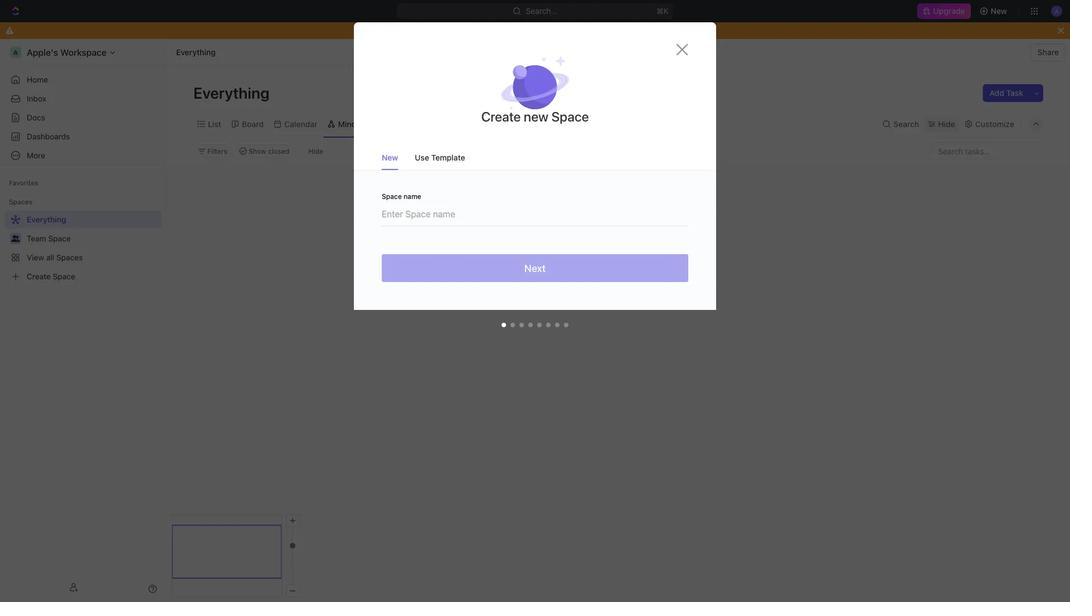 Task type: describe. For each thing, give the bounding box(es) containing it.
1 horizontal spatial space
[[552, 109, 589, 124]]

mind map link
[[336, 116, 374, 132]]

search button
[[879, 116, 923, 132]]

hide inside hide dropdown button
[[939, 119, 956, 129]]

calendar link
[[282, 116, 318, 132]]

task
[[1007, 88, 1024, 98]]

space name
[[382, 192, 421, 200]]

board
[[242, 119, 264, 129]]

show closed
[[249, 147, 290, 155]]

upgrade
[[934, 6, 966, 16]]

next button
[[382, 254, 689, 282]]

Enter Space na﻿me text field
[[382, 200, 689, 226]]

share
[[1038, 48, 1059, 57]]

next
[[525, 262, 546, 274]]

1 vertical spatial space
[[382, 192, 402, 200]]

search...
[[526, 6, 558, 16]]

1 horizontal spatial hide
[[621, 26, 638, 35]]

to
[[465, 26, 472, 35]]

home link
[[4, 71, 162, 89]]

share button
[[1031, 43, 1066, 61]]

mind map
[[338, 119, 374, 129]]

hide button
[[304, 144, 328, 158]]

list
[[208, 119, 221, 129]]

hide button
[[925, 116, 959, 132]]

customize button
[[961, 116, 1018, 132]]

tree inside sidebar navigation
[[4, 211, 162, 286]]

template
[[431, 153, 465, 162]]

⌘k
[[657, 6, 669, 16]]

hide inside hide button
[[308, 147, 323, 155]]

search
[[894, 119, 920, 129]]

favorites
[[9, 179, 38, 187]]

docs
[[27, 113, 45, 122]]

calendar
[[284, 119, 318, 129]]

customize
[[976, 119, 1015, 129]]

dashboards
[[27, 132, 70, 141]]

inbox
[[27, 94, 46, 103]]



Task type: vqa. For each thing, say whether or not it's contained in the screenshot.
Log
no



Task type: locate. For each thing, give the bounding box(es) containing it.
home
[[27, 75, 48, 84]]

hide left this
[[621, 26, 638, 35]]

enable
[[590, 26, 615, 35]]

create
[[481, 109, 521, 124]]

1 vertical spatial everything
[[193, 83, 273, 102]]

everything
[[176, 48, 216, 57], [193, 83, 273, 102]]

spaces
[[9, 198, 33, 206]]

tree
[[4, 211, 162, 286]]

space right new
[[552, 109, 589, 124]]

Search tasks... text field
[[932, 143, 1043, 159]]

map
[[359, 119, 374, 129]]

space
[[552, 109, 589, 124], [382, 192, 402, 200]]

0 horizontal spatial new
[[382, 153, 398, 162]]

want
[[445, 26, 463, 35]]

add task button
[[983, 84, 1030, 102]]

mind
[[338, 119, 356, 129]]

create new space
[[481, 109, 589, 124]]

list link
[[206, 116, 221, 132]]

everything link
[[173, 46, 218, 59]]

show closed button
[[235, 144, 295, 158]]

board link
[[240, 116, 264, 132]]

new left use
[[382, 153, 398, 162]]

favorites button
[[4, 176, 43, 190]]

use
[[415, 153, 429, 162]]

1 vertical spatial hide
[[939, 119, 956, 129]]

0 horizontal spatial space
[[382, 192, 402, 200]]

create new space dialog
[[354, 22, 717, 338]]

docs link
[[4, 109, 162, 127]]

space left name
[[382, 192, 402, 200]]

0 vertical spatial hide
[[621, 26, 638, 35]]

0 vertical spatial everything
[[176, 48, 216, 57]]

1 horizontal spatial new
[[991, 6, 1008, 16]]

2 horizontal spatial hide
[[939, 119, 956, 129]]

add task
[[990, 88, 1024, 98]]

upgrade link
[[918, 3, 971, 19]]

1 vertical spatial new
[[382, 153, 398, 162]]

new
[[524, 109, 549, 124]]

dashboards link
[[4, 128, 162, 146]]

show
[[249, 147, 266, 155]]

this
[[640, 26, 654, 35]]

2 vertical spatial hide
[[308, 147, 323, 155]]

0 vertical spatial new
[[991, 6, 1008, 16]]

add
[[990, 88, 1005, 98]]

do you want to enable browser notifications? enable hide this
[[417, 26, 654, 35]]

new button
[[976, 2, 1014, 20]]

sidebar navigation
[[0, 39, 167, 602]]

0 vertical spatial space
[[552, 109, 589, 124]]

notifications?
[[533, 26, 583, 35]]

closed
[[268, 147, 290, 155]]

hide down calendar
[[308, 147, 323, 155]]

do
[[417, 26, 427, 35]]

hide
[[621, 26, 638, 35], [939, 119, 956, 129], [308, 147, 323, 155]]

new
[[991, 6, 1008, 16], [382, 153, 398, 162]]

browser
[[501, 26, 531, 35]]

name
[[404, 192, 421, 200]]

new right the upgrade
[[991, 6, 1008, 16]]

use template
[[415, 153, 465, 162]]

you
[[429, 26, 443, 35]]

hide right search
[[939, 119, 956, 129]]

0 horizontal spatial hide
[[308, 147, 323, 155]]

enable
[[474, 26, 499, 35]]

new inside button
[[991, 6, 1008, 16]]

new inside dialog
[[382, 153, 398, 162]]

inbox link
[[4, 90, 162, 108]]



